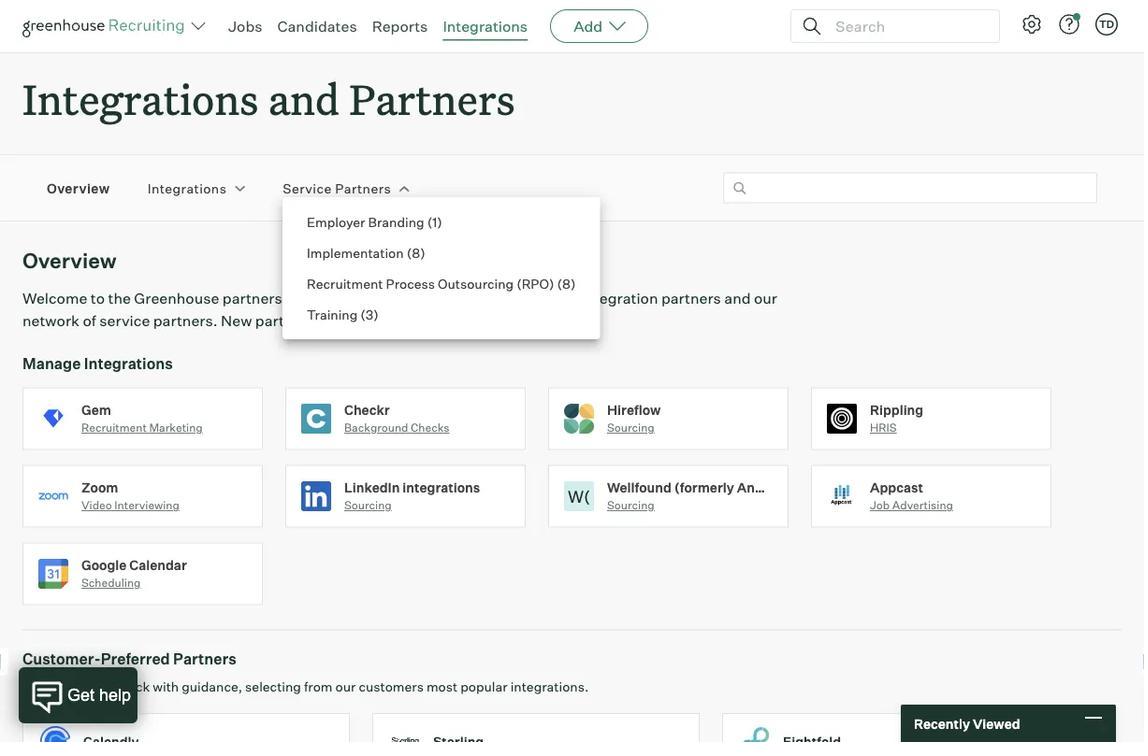 Task type: vqa. For each thing, say whether or not it's contained in the screenshot.
the right Spark
no



Task type: locate. For each thing, give the bounding box(es) containing it.
(
[[427, 214, 432, 230], [407, 245, 412, 261], [557, 276, 562, 292], [360, 306, 366, 323]]

customer-
[[22, 650, 101, 669]]

sourcing inside linkedin integrations sourcing
[[344, 499, 392, 513]]

menu
[[283, 197, 600, 340]]

viewed
[[973, 716, 1020, 732]]

partners right integration
[[661, 289, 721, 308]]

0 vertical spatial overview
[[47, 180, 110, 196]]

most
[[427, 679, 458, 696]]

recruitment down 'gem'
[[81, 421, 147, 435]]

outsourcing
[[438, 276, 514, 292]]

0 vertical spatial recruitment
[[307, 276, 383, 292]]

1 vertical spatial recruitment
[[81, 421, 147, 435]]

td
[[1099, 18, 1114, 30]]

0 horizontal spatial integrations link
[[147, 179, 227, 197]]

450+
[[539, 289, 578, 308]]

0 vertical spatial partners
[[349, 71, 515, 126]]

google calendar scheduling
[[81, 557, 187, 591]]

partners up employer branding ( 1 )
[[335, 180, 391, 196]]

calendar
[[129, 557, 187, 574]]

2 horizontal spatial our
[[754, 289, 777, 308]]

wellfound (formerly angellist talent) sourcing
[[607, 480, 847, 513]]

away.
[[420, 312, 460, 330]]

1
[[432, 214, 437, 230]]

wellfound
[[607, 480, 672, 496]]

sourcing down linkedin
[[344, 499, 392, 513]]

integrations.
[[510, 679, 589, 696]]

0 vertical spatial integrations link
[[443, 17, 528, 36]]

checkr background checks
[[344, 402, 450, 435]]

partners
[[349, 71, 515, 126], [335, 180, 391, 196], [173, 650, 236, 669]]

8 right (rpo)
[[562, 276, 571, 292]]

0 vertical spatial partners
[[661, 289, 721, 308]]

checks
[[411, 421, 450, 435]]

0 horizontal spatial recruitment
[[81, 421, 147, 435]]

selecting
[[245, 679, 301, 696]]

partners up guidance,
[[173, 650, 236, 669]]

1 vertical spatial and
[[724, 289, 751, 308]]

training ( 3 )
[[307, 306, 379, 323]]

3
[[366, 306, 374, 323]]

( right (rpo)
[[557, 276, 562, 292]]

1 vertical spatial 8
[[562, 276, 571, 292]]

jobs
[[228, 17, 262, 36]]

implementation ( 8 )
[[307, 245, 425, 261]]

build your tech stack with guidance, selecting from our customers most popular integrations.
[[22, 679, 589, 696]]

Search text field
[[831, 13, 982, 40]]

None text field
[[723, 173, 1097, 204]]

integrations
[[443, 17, 528, 36], [22, 71, 259, 126], [147, 180, 227, 196], [84, 354, 173, 373]]

hris
[[870, 421, 897, 435]]

talent)
[[801, 480, 847, 496]]

linkedin
[[344, 480, 400, 496]]

partners down reports link
[[349, 71, 515, 126]]

reports link
[[372, 17, 428, 36]]

0 vertical spatial and
[[268, 71, 340, 126]]

sourcing
[[607, 421, 655, 435], [344, 499, 392, 513], [607, 499, 655, 513]]

service
[[283, 180, 332, 196]]

sourcing inside wellfound (formerly angellist talent) sourcing
[[607, 499, 655, 513]]

8
[[412, 245, 420, 261], [562, 276, 571, 292]]

angellist
[[737, 480, 799, 496]]

candidates link
[[277, 17, 357, 36]]

tech
[[87, 679, 114, 696]]

overview link
[[47, 179, 110, 197]]

background
[[344, 421, 408, 435]]

scheduling
[[81, 576, 141, 591]]

interviewing
[[114, 499, 180, 513]]

1 horizontal spatial and
[[724, 289, 751, 308]]

guidance,
[[182, 679, 242, 696]]

integrations link
[[443, 17, 528, 36], [147, 179, 227, 197]]

1 vertical spatial overview
[[22, 248, 117, 274]]

with
[[153, 679, 179, 696]]

recruitment
[[307, 276, 383, 292], [81, 421, 147, 435]]

manage
[[22, 354, 81, 373]]

8 up the process
[[412, 245, 420, 261]]

video
[[81, 499, 112, 513]]

2 vertical spatial partners
[[173, 650, 236, 669]]

service partners link
[[283, 179, 391, 197]]

and
[[268, 71, 340, 126], [724, 289, 751, 308]]

a
[[373, 312, 381, 330]]

sourcing down hireflow
[[607, 421, 655, 435]]

configure image
[[1021, 13, 1043, 36]]

( left "a"
[[360, 306, 366, 323]]

integrations and partners
[[22, 71, 515, 126]]

1 horizontal spatial integrations link
[[443, 17, 528, 36]]

candidates
[[277, 17, 357, 36]]

can
[[428, 289, 454, 308]]

rippling
[[870, 402, 924, 418]]

1 vertical spatial partners
[[255, 312, 315, 330]]

overview
[[47, 180, 110, 196], [22, 248, 117, 274]]

checkr
[[344, 402, 390, 418]]

where
[[354, 289, 396, 308]]

linkedin integrations sourcing
[[344, 480, 480, 513]]

partners down partnerships
[[255, 312, 315, 330]]

1 horizontal spatial 8
[[562, 276, 571, 292]]

( up the process
[[407, 245, 412, 261]]

greenhouse recruiting image
[[22, 15, 191, 37]]

partners for integrations and partners
[[349, 71, 515, 126]]

service partners
[[283, 180, 391, 196]]

0 vertical spatial 8
[[412, 245, 420, 261]]

our
[[512, 289, 536, 308], [754, 289, 777, 308], [335, 679, 356, 696]]

employer branding ( 1 )
[[307, 214, 442, 230]]

recruitment up training ( 3 )
[[307, 276, 383, 292]]

gem
[[81, 402, 111, 418]]

preferred
[[101, 650, 170, 669]]

you
[[400, 289, 425, 308]]

1 horizontal spatial recruitment
[[307, 276, 383, 292]]

0 horizontal spatial our
[[335, 679, 356, 696]]

menu containing employer branding
[[283, 197, 600, 340]]

)
[[437, 214, 442, 230], [420, 245, 425, 261], [571, 276, 576, 292], [374, 306, 379, 323]]

new
[[221, 312, 252, 330]]

sourcing down "wellfound"
[[607, 499, 655, 513]]

partners
[[661, 289, 721, 308], [255, 312, 315, 330]]



Task type: describe. For each thing, give the bounding box(es) containing it.
add
[[574, 17, 603, 36]]

employer
[[307, 214, 365, 230]]

1 vertical spatial integrations link
[[147, 179, 227, 197]]

recently
[[914, 716, 970, 732]]

0 horizontal spatial and
[[268, 71, 340, 126]]

( right branding
[[427, 214, 432, 230]]

popular
[[460, 679, 508, 696]]

td button
[[1096, 13, 1118, 36]]

hireflow
[[607, 402, 661, 418]]

jobs link
[[228, 17, 262, 36]]

stack
[[117, 679, 150, 696]]

1 horizontal spatial partners
[[661, 289, 721, 308]]

customers
[[359, 679, 424, 696]]

welcome
[[22, 289, 87, 308]]

) right just
[[374, 306, 379, 323]]

reports
[[372, 17, 428, 36]]

rippling hris
[[870, 402, 924, 435]]

job
[[870, 499, 890, 513]]

advertising
[[892, 499, 953, 513]]

(formerly
[[674, 480, 734, 496]]

are
[[318, 312, 341, 330]]

branding
[[368, 214, 424, 230]]

from
[[304, 679, 333, 696]]

hireflow sourcing
[[607, 402, 661, 435]]

your
[[57, 679, 84, 696]]

appcast
[[870, 480, 923, 496]]

gem recruitment marketing
[[81, 402, 203, 435]]

welcome to the greenhouse partnerships page where you can explore our 450+ integration partners and our network of service partners. new partners are just a click away.
[[22, 289, 777, 330]]

1 vertical spatial partners
[[335, 180, 391, 196]]

service
[[99, 312, 150, 330]]

manage integrations
[[22, 354, 173, 373]]

of
[[83, 312, 96, 330]]

recently viewed
[[914, 716, 1020, 732]]

partnerships
[[222, 289, 312, 308]]

sourcing inside hireflow sourcing
[[607, 421, 655, 435]]

network
[[22, 312, 80, 330]]

0 horizontal spatial 8
[[412, 245, 420, 261]]

1 horizontal spatial our
[[512, 289, 536, 308]]

) right branding
[[437, 214, 442, 230]]

page
[[315, 289, 350, 308]]

to
[[91, 289, 105, 308]]

integration
[[581, 289, 658, 308]]

customer-preferred partners
[[22, 650, 236, 669]]

w(
[[568, 486, 590, 507]]

the
[[108, 289, 131, 308]]

add button
[[550, 9, 648, 43]]

build
[[22, 679, 54, 696]]

) up the process
[[420, 245, 425, 261]]

recruitment process outsourcing (rpo) ( 8 )
[[307, 276, 576, 292]]

integrations
[[403, 480, 480, 496]]

implementation
[[307, 245, 404, 261]]

zoom video interviewing
[[81, 480, 180, 513]]

and inside "welcome to the greenhouse partnerships page where you can explore our 450+ integration partners and our network of service partners. new partners are just a click away."
[[724, 289, 751, 308]]

process
[[386, 276, 435, 292]]

(rpo)
[[517, 276, 554, 292]]

partners for customer-preferred partners
[[173, 650, 236, 669]]

just
[[344, 312, 370, 330]]

greenhouse
[[134, 289, 219, 308]]

0 horizontal spatial partners
[[255, 312, 315, 330]]

recruitment inside gem recruitment marketing
[[81, 421, 147, 435]]

explore
[[457, 289, 509, 308]]

appcast job advertising
[[870, 480, 953, 513]]

google
[[81, 557, 127, 574]]

) right (rpo)
[[571, 276, 576, 292]]

click
[[385, 312, 417, 330]]

td button
[[1092, 9, 1122, 39]]

marketing
[[149, 421, 203, 435]]

training
[[307, 306, 358, 323]]

partners.
[[153, 312, 218, 330]]

zoom
[[81, 480, 118, 496]]



